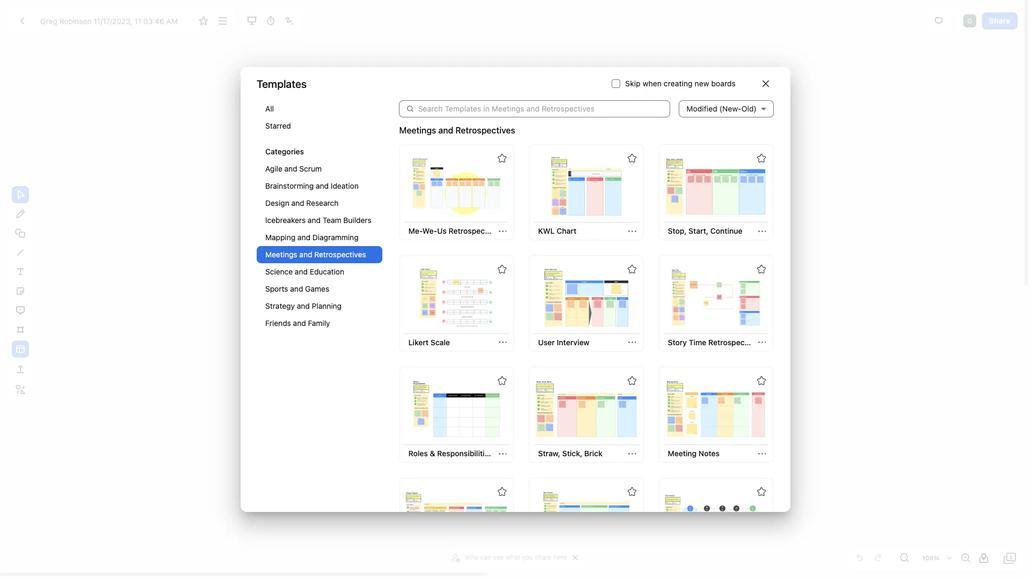 Task type: describe. For each thing, give the bounding box(es) containing it.
user interview button
[[534, 334, 594, 352]]

brainstorming
[[265, 182, 314, 191]]

more tools image
[[14, 384, 27, 397]]

user interview
[[538, 338, 589, 347]]

star this whiteboard image for likert scale
[[498, 266, 506, 274]]

thumbnail for meeting notes image
[[665, 379, 767, 439]]

dashboard image
[[16, 14, 28, 27]]

share
[[535, 554, 552, 562]]

upload pdfs and images image
[[14, 364, 27, 376]]

kwl chart
[[538, 227, 576, 236]]

story
[[668, 338, 687, 347]]

interview
[[557, 338, 589, 347]]

comment panel image
[[932, 14, 945, 27]]

star this whiteboard image for straw, stick, brick
[[627, 377, 636, 386]]

story time retrospective button
[[663, 334, 758, 352]]

old)
[[741, 104, 757, 113]]

science
[[265, 267, 293, 277]]

diagramming
[[312, 233, 358, 242]]

kwl
[[538, 227, 555, 236]]

can
[[480, 554, 491, 562]]

brainstorming and ideation
[[265, 182, 359, 191]]

team
[[323, 216, 341, 225]]

agile
[[265, 164, 282, 173]]

sports and games
[[265, 285, 329, 294]]

card for template user interview element
[[529, 256, 644, 352]]

design
[[265, 199, 289, 208]]

kwl chart button
[[534, 223, 581, 240]]

who
[[465, 554, 478, 562]]

star this whiteboard image for me-we-us retrospective
[[498, 154, 506, 163]]

(new-
[[719, 104, 741, 113]]

what
[[506, 554, 520, 562]]

icebreakers
[[265, 216, 306, 225]]

star this whiteboard image for story time retrospective
[[757, 266, 766, 274]]

timer image
[[264, 14, 277, 27]]

strategy
[[265, 302, 295, 311]]

more options for likert scale image
[[499, 339, 507, 347]]

thumbnail for likert scale image
[[405, 268, 508, 328]]

games
[[305, 285, 329, 294]]

us
[[437, 227, 447, 236]]

thumbnail for me-we-us retrospective image
[[405, 156, 508, 216]]

card for template gap analysis element
[[659, 479, 773, 575]]

boards
[[711, 79, 736, 88]]

Document name text field
[[32, 12, 193, 30]]

100
[[922, 555, 934, 562]]

when
[[643, 79, 662, 88]]

strategy and planning
[[265, 302, 342, 311]]

star this whiteboard image inside card for template change request element
[[498, 488, 506, 497]]

who can see what you share here
[[465, 554, 567, 562]]

card for template story time retrospective element
[[659, 256, 773, 352]]

mapping and diagramming
[[265, 233, 358, 242]]

builders
[[343, 216, 371, 225]]

continue
[[710, 227, 742, 236]]

thumbnail for gap analysis image
[[665, 491, 767, 551]]

more options for stop, start, continue image
[[758, 228, 766, 236]]

ideation
[[331, 182, 359, 191]]

skip
[[625, 79, 641, 88]]

straw, stick, brick
[[538, 450, 602, 459]]

0 vertical spatial retrospective
[[449, 227, 498, 236]]

scrum
[[299, 164, 322, 173]]

%
[[934, 555, 940, 562]]

meetings and retrospectives status
[[399, 124, 515, 137]]

thumbnail for change request image
[[405, 491, 508, 551]]

more options for story time retrospective image
[[758, 339, 766, 347]]

star this whiteboard image inside card for template meeting notes element
[[757, 377, 766, 386]]

card for template change request element
[[399, 479, 514, 575]]

laser image
[[283, 14, 296, 27]]

zoom in image
[[959, 553, 972, 565]]

friends
[[265, 319, 291, 328]]

starred
[[265, 121, 291, 130]]

start,
[[689, 227, 708, 236]]

Search Templates in Meetings and Retrospectives text field
[[418, 100, 670, 118]]

star this whiteboard image inside card for template stop, start, continue element
[[757, 154, 766, 163]]

meeting
[[668, 450, 697, 459]]

who can see what you share here button
[[450, 550, 570, 567]]



Task type: vqa. For each thing, say whether or not it's contained in the screenshot.
user interview BUTTON
yes



Task type: locate. For each thing, give the bounding box(es) containing it.
modified (new-old)
[[686, 104, 757, 113]]

retrospectives inside categories element
[[314, 250, 366, 259]]

chart
[[557, 227, 576, 236]]

stop,
[[668, 227, 687, 236]]

0 vertical spatial meetings
[[399, 126, 436, 135]]

likert scale
[[408, 338, 450, 347]]

0 vertical spatial meetings and retrospectives
[[399, 126, 515, 135]]

1 horizontal spatial retrospective
[[708, 338, 758, 347]]

brick
[[584, 450, 602, 459]]

0 horizontal spatial retrospective
[[449, 227, 498, 236]]

star this whiteboard image inside card for template me-we-us retrospective element
[[498, 154, 506, 163]]

planning
[[312, 302, 342, 311]]

sports
[[265, 285, 288, 294]]

stop, start, continue button
[[663, 223, 747, 240]]

friends and family
[[265, 319, 330, 328]]

straw,
[[538, 450, 560, 459]]

creating
[[664, 79, 693, 88]]

science and education
[[265, 267, 344, 277]]

retrospectives inside meetings and retrospectives status
[[455, 126, 515, 135]]

card for template roles & responsibilities element
[[399, 367, 514, 464]]

modified (new-old) button
[[679, 92, 774, 126]]

star this whiteboard image inside card for template sprint review element
[[627, 488, 636, 497]]

meetings inside status
[[399, 126, 436, 135]]

100 %
[[922, 555, 940, 562]]

star this whiteboard image down more options for meeting notes image
[[757, 488, 766, 497]]

stick,
[[562, 450, 582, 459]]

star this whiteboard image down more options for me-we-us retrospective 'icon'
[[498, 266, 506, 274]]

card for template meeting notes element
[[659, 367, 773, 464]]

meetings and retrospectives element
[[398, 143, 774, 580]]

card for template likert scale element
[[399, 256, 514, 352]]

more options image
[[216, 14, 229, 27]]

skip when creating new boards
[[625, 79, 736, 88]]

more options for roles & responsibilities image
[[499, 451, 507, 459]]

card for template straw, stick, brick element
[[529, 367, 644, 464]]

user
[[538, 338, 555, 347]]

stop, start, continue
[[668, 227, 742, 236]]

present image
[[245, 14, 258, 27]]

1 vertical spatial retrospectives
[[314, 250, 366, 259]]

meeting notes
[[668, 450, 720, 459]]

1 vertical spatial meetings
[[265, 250, 297, 259]]

notes
[[699, 450, 720, 459]]

thumbnail for user interview image
[[535, 268, 637, 328]]

card for template me-we-us retrospective element
[[399, 144, 514, 241]]

responsibilities
[[437, 450, 493, 459]]

meetings inside categories element
[[265, 250, 297, 259]]

more options for me-we-us retrospective image
[[499, 228, 507, 236]]

star this whiteboard image down more options for user interview icon
[[627, 377, 636, 386]]

retrospective
[[449, 227, 498, 236], [708, 338, 758, 347]]

time
[[689, 338, 706, 347]]

thumbnail for sprint review image
[[535, 491, 637, 551]]

star this whiteboard image inside card for template likert scale element
[[498, 266, 506, 274]]

zoom out image
[[898, 553, 911, 565]]

agile and scrum
[[265, 164, 322, 173]]

meetings
[[399, 126, 436, 135], [265, 250, 297, 259]]

me-we-us retrospective button
[[404, 223, 498, 240]]

more options for straw, stick, brick image
[[628, 451, 636, 459]]

card for template kwl chart element
[[529, 144, 644, 241]]

likert
[[408, 338, 429, 347]]

star this whiteboard image
[[498, 154, 506, 163], [498, 266, 506, 274], [757, 266, 766, 274], [627, 377, 636, 386], [757, 488, 766, 497]]

star this whiteboard image down more options for stop, start, continue image
[[757, 266, 766, 274]]

0 horizontal spatial meetings
[[265, 250, 297, 259]]

templates
[[257, 78, 307, 90]]

roles
[[408, 450, 428, 459]]

more options for meeting notes image
[[758, 451, 766, 459]]

icebreakers and team builders
[[265, 216, 371, 225]]

see
[[493, 554, 504, 562]]

thumbnail for stop, start, continue image
[[665, 156, 767, 216]]

all
[[265, 104, 274, 113]]

0 horizontal spatial meetings and retrospectives
[[265, 250, 366, 259]]

star this whiteboard image
[[197, 14, 210, 27], [627, 154, 636, 163], [757, 154, 766, 163], [627, 266, 636, 274], [498, 377, 506, 386], [757, 377, 766, 386], [498, 488, 506, 497], [627, 488, 636, 497]]

meetings and retrospectives
[[399, 126, 515, 135], [265, 250, 366, 259]]

straw, stick, brick button
[[534, 446, 607, 463]]

templates image
[[14, 343, 27, 356]]

categories element
[[257, 100, 382, 343]]

star this whiteboard image down meetings and retrospectives status
[[498, 154, 506, 163]]

1 horizontal spatial meetings and retrospectives
[[399, 126, 515, 135]]

roles & responsibilities
[[408, 450, 493, 459]]

thumbnail for kwl chart image
[[535, 156, 637, 216]]

thumbnail for story time retrospective image
[[665, 268, 767, 328]]

star this whiteboard image inside card for template roles & responsibilities element
[[498, 377, 506, 386]]

card for template stop, start, continue element
[[659, 144, 773, 241]]

we-
[[422, 227, 437, 236]]

story time retrospective
[[668, 338, 758, 347]]

retrospective left more options for me-we-us retrospective 'icon'
[[449, 227, 498, 236]]

retrospective left more options for story time retrospective image
[[708, 338, 758, 347]]

more options for user interview image
[[628, 339, 636, 347]]

me-we-us retrospective
[[408, 227, 498, 236]]

meeting notes button
[[663, 446, 724, 463]]

thumbnail for straw, stick, brick image
[[535, 379, 637, 439]]

pages image
[[1004, 553, 1017, 565]]

0 vertical spatial retrospectives
[[455, 126, 515, 135]]

0 horizontal spatial retrospectives
[[314, 250, 366, 259]]

here
[[553, 554, 567, 562]]

1 vertical spatial meetings and retrospectives
[[265, 250, 366, 259]]

likert scale button
[[404, 334, 454, 352]]

scale
[[431, 338, 450, 347]]

star this whiteboard image inside card for template straw, stick, brick element
[[627, 377, 636, 386]]

share
[[989, 16, 1011, 25]]

and
[[438, 126, 453, 135], [284, 164, 297, 173], [316, 182, 329, 191], [291, 199, 304, 208], [308, 216, 321, 225], [297, 233, 310, 242], [299, 250, 312, 259], [295, 267, 308, 277], [290, 285, 303, 294], [297, 302, 310, 311], [293, 319, 306, 328]]

design and research
[[265, 199, 338, 208]]

1 horizontal spatial retrospectives
[[455, 126, 515, 135]]

research
[[306, 199, 338, 208]]

me-
[[408, 227, 422, 236]]

categories
[[265, 147, 304, 156]]

education
[[310, 267, 344, 277]]

you
[[522, 554, 533, 562]]

1 vertical spatial retrospective
[[708, 338, 758, 347]]

more options for kwl chart image
[[628, 228, 636, 236]]

&
[[430, 450, 435, 459]]

retrospectives
[[455, 126, 515, 135], [314, 250, 366, 259]]

new
[[695, 79, 709, 88]]

and inside status
[[438, 126, 453, 135]]

meetings and retrospectives inside categories element
[[265, 250, 366, 259]]

thumbnail for roles & responsibilities image
[[405, 379, 508, 439]]

card for template sprint review element
[[529, 479, 644, 575]]

family
[[308, 319, 330, 328]]

mapping
[[265, 233, 295, 242]]

share button
[[982, 12, 1018, 30]]

roles & responsibilities button
[[404, 446, 496, 463]]

star this whiteboard image inside card for template gap analysis element
[[757, 488, 766, 497]]

modified
[[686, 104, 717, 113]]

1 horizontal spatial meetings
[[399, 126, 436, 135]]



